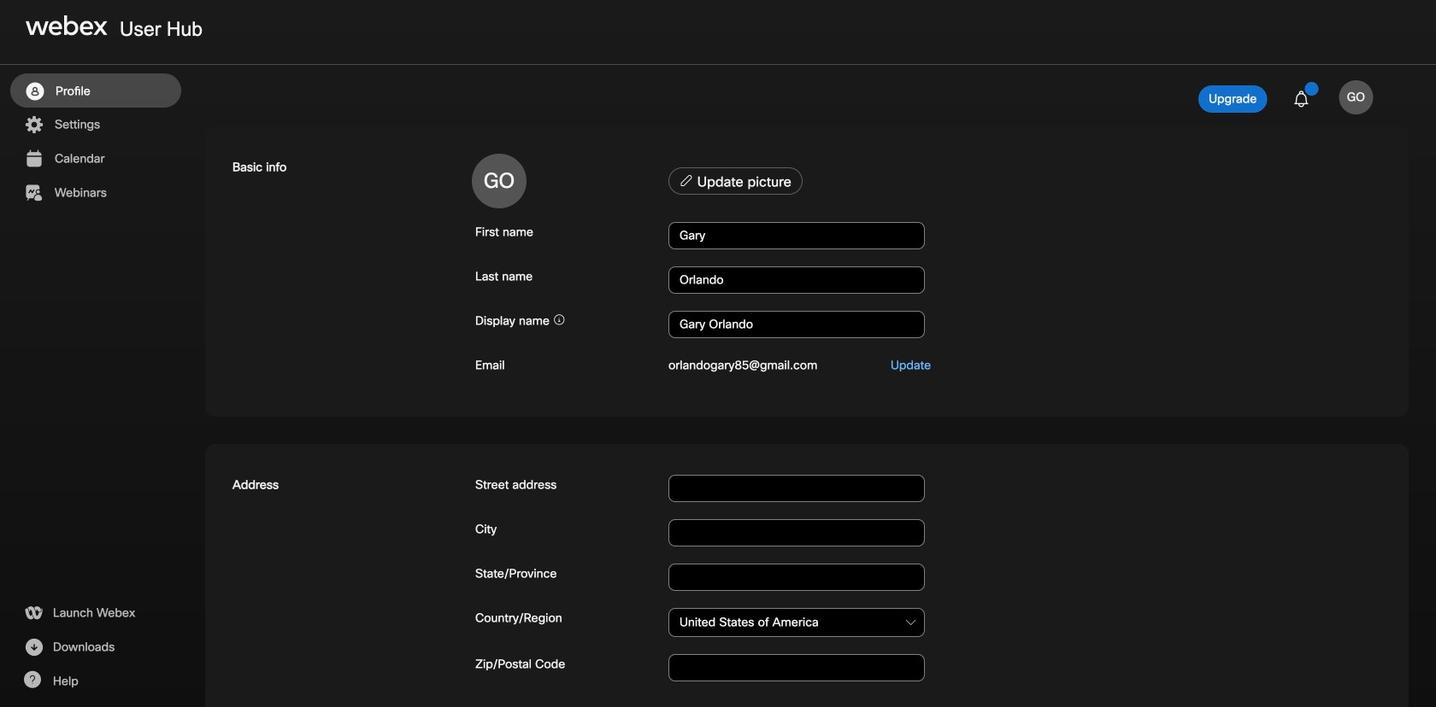 Task type: vqa. For each thing, say whether or not it's contained in the screenshot.
text box
yes



Task type: locate. For each thing, give the bounding box(es) containing it.
None text field
[[669, 311, 925, 339], [669, 475, 925, 503], [669, 609, 925, 638], [669, 311, 925, 339], [669, 475, 925, 503], [669, 609, 925, 638]]

mds people circle_filled image
[[24, 81, 45, 102]]

cisco webex image
[[26, 15, 108, 36]]

mds webinar_filled image
[[23, 183, 44, 203]]

mds meetings_filled image
[[23, 149, 44, 169]]

None text field
[[669, 222, 925, 250], [669, 267, 925, 294], [669, 520, 925, 547], [669, 564, 925, 592], [669, 655, 925, 682], [669, 222, 925, 250], [669, 267, 925, 294], [669, 520, 925, 547], [669, 564, 925, 592], [669, 655, 925, 682]]

change profile picture element
[[665, 168, 1382, 200]]

mds webex helix filled image
[[23, 604, 44, 624]]



Task type: describe. For each thing, give the bounding box(es) containing it.
ng help active image
[[23, 672, 41, 689]]

mds content download_filled image
[[23, 638, 44, 658]]

mds settings_filled image
[[23, 115, 44, 135]]

mds edit_bold image
[[680, 174, 693, 187]]



